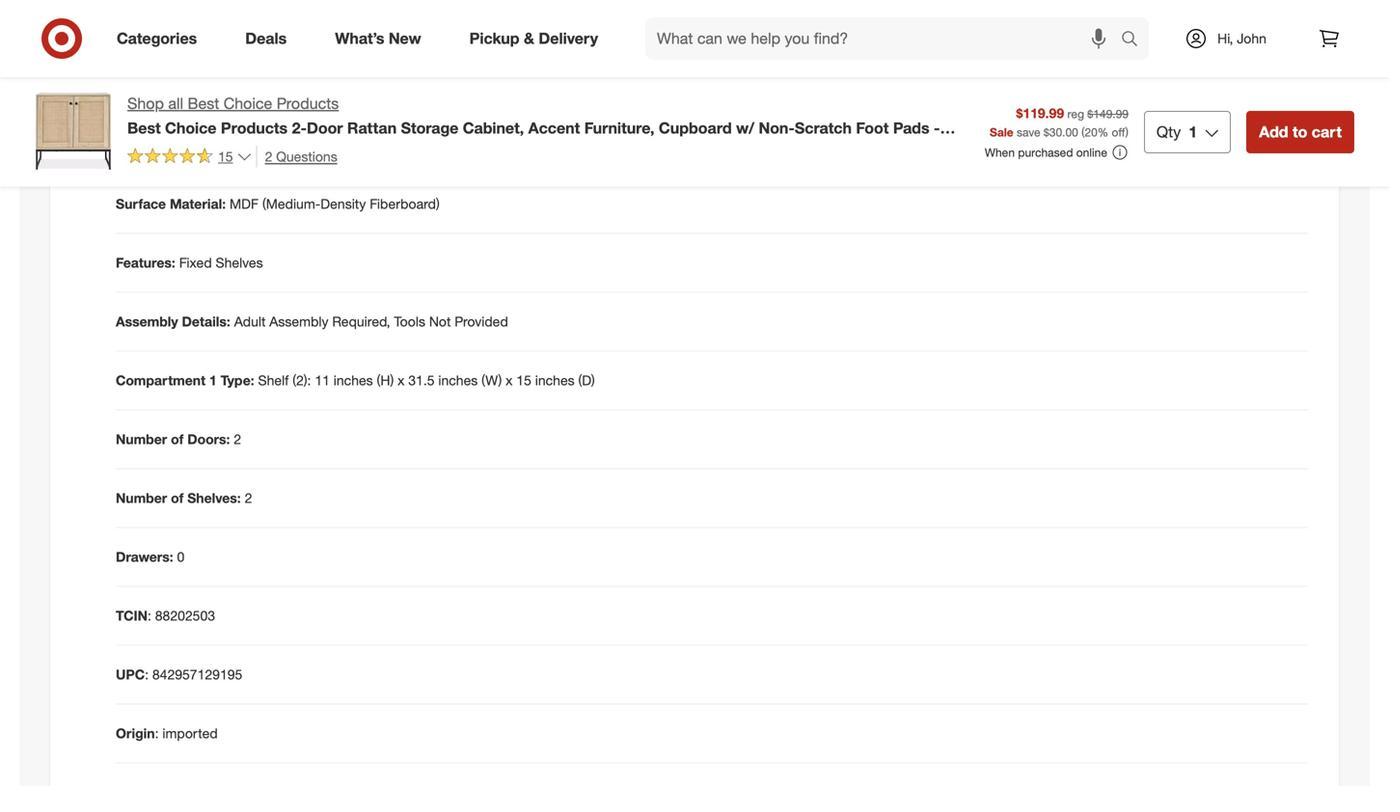 Task type: vqa. For each thing, say whether or not it's contained in the screenshot.


Task type: locate. For each thing, give the bounding box(es) containing it.
1 vertical spatial mdf
[[230, 195, 259, 212]]

categories
[[117, 29, 197, 48]]

0 horizontal spatial mdf
[[176, 136, 205, 153]]

x down tools
[[398, 372, 405, 389]]

online
[[1077, 145, 1108, 160]]

qty
[[1157, 122, 1181, 141]]

0 horizontal spatial density
[[267, 136, 312, 153]]

1 vertical spatial density
[[321, 195, 366, 212]]

1 horizontal spatial 15
[[468, 19, 483, 36]]

0 vertical spatial (w)
[[433, 19, 454, 36]]

cart
[[1312, 122, 1342, 141]]

save
[[1017, 125, 1041, 139]]

: left imported
[[155, 725, 159, 742]]

0
[[177, 548, 185, 565]]

2 horizontal spatial 2
[[265, 148, 272, 165]]

hi, john
[[1218, 30, 1267, 47]]

1
[[1189, 122, 1198, 141], [209, 372, 217, 389]]

what's new
[[335, 29, 421, 48]]

0 horizontal spatial (h)
[[329, 19, 346, 36]]

(h) right deals link
[[329, 19, 346, 36]]

type:
[[221, 372, 254, 389]]

: for origin
[[155, 725, 159, 742]]

0 horizontal spatial choice
[[165, 119, 217, 137]]

2
[[265, 148, 272, 165], [234, 431, 241, 448], [245, 490, 252, 506]]

1 horizontal spatial 1
[[1189, 122, 1198, 141]]

number down compartment
[[116, 431, 167, 448]]

0 vertical spatial 15
[[468, 19, 483, 36]]

20
[[1085, 125, 1098, 139]]

delivery
[[539, 29, 598, 48]]

assembly right adult
[[269, 313, 329, 330]]

1 vertical spatial (h)
[[377, 372, 394, 389]]

features: fixed shelves
[[116, 254, 263, 271]]

of for doors:
[[171, 431, 184, 448]]

1 vertical spatial number
[[116, 490, 167, 506]]

(medium- down 2 questions link
[[262, 195, 321, 212]]

1 horizontal spatial density
[[321, 195, 366, 212]]

1 for compartment
[[209, 372, 217, 389]]

john
[[1237, 30, 1267, 47]]

number of shelves: 2
[[116, 490, 252, 506]]

1 horizontal spatial 31.5
[[408, 372, 435, 389]]

1 of from the top
[[171, 431, 184, 448]]

mdf down all on the left of the page
[[176, 136, 205, 153]]

(
[[1082, 125, 1085, 139]]

2 vertical spatial 2
[[245, 490, 252, 506]]

2 right the shelves:
[[245, 490, 252, 506]]

2 horizontal spatial 15
[[516, 372, 532, 389]]

2 questions link
[[256, 146, 337, 168]]

0 vertical spatial number
[[116, 431, 167, 448]]

1 vertical spatial fiberboard)
[[370, 195, 440, 212]]

qty 1
[[1157, 122, 1198, 141]]

origin
[[116, 725, 155, 742]]

pads
[[893, 119, 930, 137]]

1 horizontal spatial mdf
[[230, 195, 259, 212]]

(w) right new
[[433, 19, 454, 36]]

foot
[[856, 119, 889, 137]]

material: down shop
[[116, 136, 172, 153]]

material: down "15" link
[[170, 195, 226, 212]]

0 horizontal spatial 15
[[218, 148, 233, 165]]

not
[[429, 313, 451, 330]]

mdf
[[176, 136, 205, 153], [230, 195, 259, 212]]

furniture,
[[584, 119, 655, 137]]

deals link
[[229, 17, 311, 60]]

2 vertical spatial :
[[155, 725, 159, 742]]

(h) right the 11
[[377, 372, 394, 389]]

choice
[[224, 94, 272, 113], [165, 119, 217, 137]]

15 link
[[127, 146, 252, 169]]

(2):
[[293, 372, 311, 389]]

1 vertical spatial (d)
[[578, 372, 595, 389]]

1 vertical spatial 1
[[209, 372, 217, 389]]

2 right doors:
[[234, 431, 241, 448]]

2 left the questions
[[265, 148, 272, 165]]

1 horizontal spatial 2
[[245, 490, 252, 506]]

shelves:
[[187, 490, 241, 506]]

products left 2-
[[221, 119, 288, 137]]

deals
[[245, 29, 287, 48]]

: for tcin
[[148, 607, 151, 624]]

x down provided
[[506, 372, 513, 389]]

features:
[[116, 254, 175, 271]]

of left doors:
[[171, 431, 184, 448]]

what's new link
[[319, 17, 445, 60]]

0 vertical spatial 31.5
[[360, 19, 386, 36]]

fiberboard)
[[316, 136, 386, 153], [370, 195, 440, 212]]

: left 842957129195
[[145, 666, 149, 683]]

inches
[[285, 19, 325, 36], [390, 19, 430, 36], [487, 19, 526, 36], [334, 372, 373, 389], [438, 372, 478, 389], [535, 372, 575, 389]]

0 vertical spatial (h)
[[329, 19, 346, 36]]

(w) down provided
[[482, 372, 502, 389]]

: for upc
[[145, 666, 149, 683]]

(medium-
[[208, 136, 267, 153], [262, 195, 321, 212]]

0 horizontal spatial (d)
[[530, 19, 547, 36]]

hi,
[[1218, 30, 1233, 47]]

(d)
[[530, 19, 547, 36], [578, 372, 595, 389]]

number for number of doors:
[[116, 431, 167, 448]]

1 vertical spatial of
[[171, 490, 184, 506]]

1 vertical spatial material:
[[170, 195, 226, 212]]

1 vertical spatial 15
[[218, 148, 233, 165]]

add to cart button
[[1247, 111, 1355, 153]]

2 number from the top
[[116, 490, 167, 506]]

0 vertical spatial :
[[148, 607, 151, 624]]

products up 2-
[[277, 94, 339, 113]]

0 horizontal spatial 2
[[234, 431, 241, 448]]

when
[[985, 145, 1015, 160]]

0 horizontal spatial best
[[127, 119, 161, 137]]

1 for qty
[[1189, 122, 1198, 141]]

$
[[1044, 125, 1050, 139]]

best up natural
[[127, 119, 161, 137]]

0 vertical spatial 2
[[265, 148, 272, 165]]

reg
[[1068, 107, 1085, 121]]

:
[[148, 607, 151, 624], [145, 666, 149, 683], [155, 725, 159, 742]]

1 vertical spatial 31.5
[[408, 372, 435, 389]]

1 vertical spatial (w)
[[482, 372, 502, 389]]

shelf
[[258, 372, 289, 389]]

1 horizontal spatial assembly
[[269, 313, 329, 330]]

0 horizontal spatial 1
[[209, 372, 217, 389]]

1 horizontal spatial (d)
[[578, 372, 595, 389]]

15
[[468, 19, 483, 36], [218, 148, 233, 165], [516, 372, 532, 389]]

1 left type:
[[209, 372, 217, 389]]

compartment
[[116, 372, 206, 389]]

number
[[116, 431, 167, 448], [116, 490, 167, 506]]

accent
[[528, 119, 580, 137]]

upc : 842957129195
[[116, 666, 242, 683]]

1 number from the top
[[116, 431, 167, 448]]

best right all on the left of the page
[[188, 94, 219, 113]]

1 vertical spatial 2
[[234, 431, 241, 448]]

assembly
[[116, 313, 178, 330], [269, 313, 329, 330]]

assembly down features:
[[116, 313, 178, 330]]

weight:
[[116, 78, 164, 94]]

0 vertical spatial choice
[[224, 94, 272, 113]]

fiberboard) down (frame)
[[370, 195, 440, 212]]

compartment 1 type: shelf (2): 11 inches (h) x 31.5 inches (w) x 15 inches (d)
[[116, 372, 595, 389]]

2 of from the top
[[171, 490, 184, 506]]

0 vertical spatial 1
[[1189, 122, 1198, 141]]

0 horizontal spatial 31.5
[[360, 19, 386, 36]]

mdf up shelves
[[230, 195, 259, 212]]

1 horizontal spatial (w)
[[482, 372, 502, 389]]

cupboard
[[659, 119, 732, 137]]

0 vertical spatial (d)
[[530, 19, 547, 36]]

0 vertical spatial of
[[171, 431, 184, 448]]

surface material: mdf (medium-density fiberboard)
[[116, 195, 440, 212]]

1 horizontal spatial best
[[188, 94, 219, 113]]

choice up material: mdf (medium-density fiberboard) (frame)
[[224, 94, 272, 113]]

2 for number of doors: 2
[[234, 431, 241, 448]]

of left the shelves:
[[171, 490, 184, 506]]

number up drawers:
[[116, 490, 167, 506]]

11
[[315, 372, 330, 389]]

31.5
[[360, 19, 386, 36], [408, 372, 435, 389]]

surface
[[116, 195, 166, 212]]

material:
[[116, 136, 172, 153], [170, 195, 226, 212]]

shop all best choice products best choice products 2-door rattan storage cabinet, accent furniture, cupboard w/ non-scratch foot pads - natural
[[127, 94, 940, 157]]

of
[[171, 431, 184, 448], [171, 490, 184, 506]]

choice down all on the left of the page
[[165, 119, 217, 137]]

1 right qty
[[1189, 122, 1198, 141]]

0 horizontal spatial assembly
[[116, 313, 178, 330]]

31.5 left new
[[360, 19, 386, 36]]

fixed
[[179, 254, 212, 271]]

1 vertical spatial :
[[145, 666, 149, 683]]

(medium- left 2-
[[208, 136, 267, 153]]

: left 88202503
[[148, 607, 151, 624]]

44
[[167, 78, 182, 94]]

fiberboard) right 2-
[[316, 136, 386, 153]]

31.5 down tools
[[408, 372, 435, 389]]



Task type: describe. For each thing, give the bounding box(es) containing it.
search button
[[1113, 17, 1159, 64]]

&
[[524, 29, 535, 48]]

What can we help you find? suggestions appear below search field
[[646, 17, 1126, 60]]

pounds
[[186, 78, 232, 94]]

cabinet,
[[463, 119, 524, 137]]

)
[[1126, 125, 1129, 139]]

1 horizontal spatial (h)
[[377, 372, 394, 389]]

image of best choice products 2-door rattan storage cabinet, accent furniture, cupboard w/ non-scratch foot pads - natural image
[[35, 93, 112, 170]]

number for number of shelves:
[[116, 490, 167, 506]]

pickup
[[470, 29, 520, 48]]

of for shelves:
[[171, 490, 184, 506]]

rattan
[[347, 119, 397, 137]]

88202503
[[155, 607, 215, 624]]

categories link
[[100, 17, 221, 60]]

origin : imported
[[116, 725, 218, 742]]

weight: 44 pounds
[[116, 78, 232, 94]]

2 assembly from the left
[[269, 313, 329, 330]]

scratch
[[795, 119, 852, 137]]

imported
[[162, 725, 218, 742]]

add to cart
[[1259, 122, 1342, 141]]

0 vertical spatial density
[[267, 136, 312, 153]]

$119.99
[[1016, 105, 1064, 122]]

2 for number of shelves: 2
[[245, 490, 252, 506]]

shop
[[127, 94, 164, 113]]

w/
[[736, 119, 755, 137]]

x left new
[[349, 19, 356, 36]]

0 vertical spatial material:
[[116, 136, 172, 153]]

32.5
[[255, 19, 282, 36]]

0 vertical spatial best
[[188, 94, 219, 113]]

pickup & delivery link
[[453, 17, 622, 60]]

tools
[[394, 313, 425, 330]]

off
[[1112, 125, 1126, 139]]

what's
[[335, 29, 384, 48]]

pickup & delivery
[[470, 29, 598, 48]]

0 vertical spatial fiberboard)
[[316, 136, 386, 153]]

details:
[[182, 313, 230, 330]]

dimensions
[[116, 19, 191, 36]]

drawers:
[[116, 548, 173, 565]]

assembly details: adult assembly required, tools not provided
[[116, 313, 508, 330]]

2 inside 2 questions link
[[265, 148, 272, 165]]

add
[[1259, 122, 1289, 141]]

0 horizontal spatial (w)
[[433, 19, 454, 36]]

drawers: 0
[[116, 548, 185, 565]]

search
[[1113, 31, 1159, 50]]

1 assembly from the left
[[116, 313, 178, 330]]

new
[[389, 29, 421, 48]]

storage
[[401, 119, 459, 137]]

x left pickup
[[457, 19, 464, 36]]

2 vertical spatial 15
[[516, 372, 532, 389]]

to
[[1293, 122, 1308, 141]]

1 horizontal spatial choice
[[224, 94, 272, 113]]

(overall):
[[195, 19, 252, 36]]

$119.99 reg $149.99 sale save $ 30.00 ( 20 % off )
[[990, 105, 1129, 139]]

0 vertical spatial products
[[277, 94, 339, 113]]

purchased
[[1018, 145, 1073, 160]]

provided
[[455, 313, 508, 330]]

-
[[934, 119, 940, 137]]

1 vertical spatial products
[[221, 119, 288, 137]]

door
[[307, 119, 343, 137]]

questions
[[276, 148, 337, 165]]

2-
[[292, 119, 307, 137]]

dimensions (overall): 32.5 inches (h) x 31.5 inches (w) x 15 inches (d)
[[116, 19, 547, 36]]

1 vertical spatial best
[[127, 119, 161, 137]]

material: mdf (medium-density fiberboard) (frame)
[[116, 136, 435, 153]]

sale
[[990, 125, 1014, 139]]

tcin
[[116, 607, 148, 624]]

natural
[[127, 138, 181, 157]]

1 vertical spatial choice
[[165, 119, 217, 137]]

0 vertical spatial (medium-
[[208, 136, 267, 153]]

non-
[[759, 119, 795, 137]]

2 questions
[[265, 148, 337, 165]]

shelves
[[216, 254, 263, 271]]

%
[[1098, 125, 1109, 139]]

all
[[168, 94, 183, 113]]

number of doors: 2
[[116, 431, 241, 448]]

842957129195
[[152, 666, 242, 683]]

when purchased online
[[985, 145, 1108, 160]]

1 vertical spatial (medium-
[[262, 195, 321, 212]]

(frame)
[[389, 136, 435, 153]]

doors:
[[187, 431, 230, 448]]

0 vertical spatial mdf
[[176, 136, 205, 153]]

$149.99
[[1088, 107, 1129, 121]]

tcin : 88202503
[[116, 607, 215, 624]]

adult
[[234, 313, 266, 330]]



